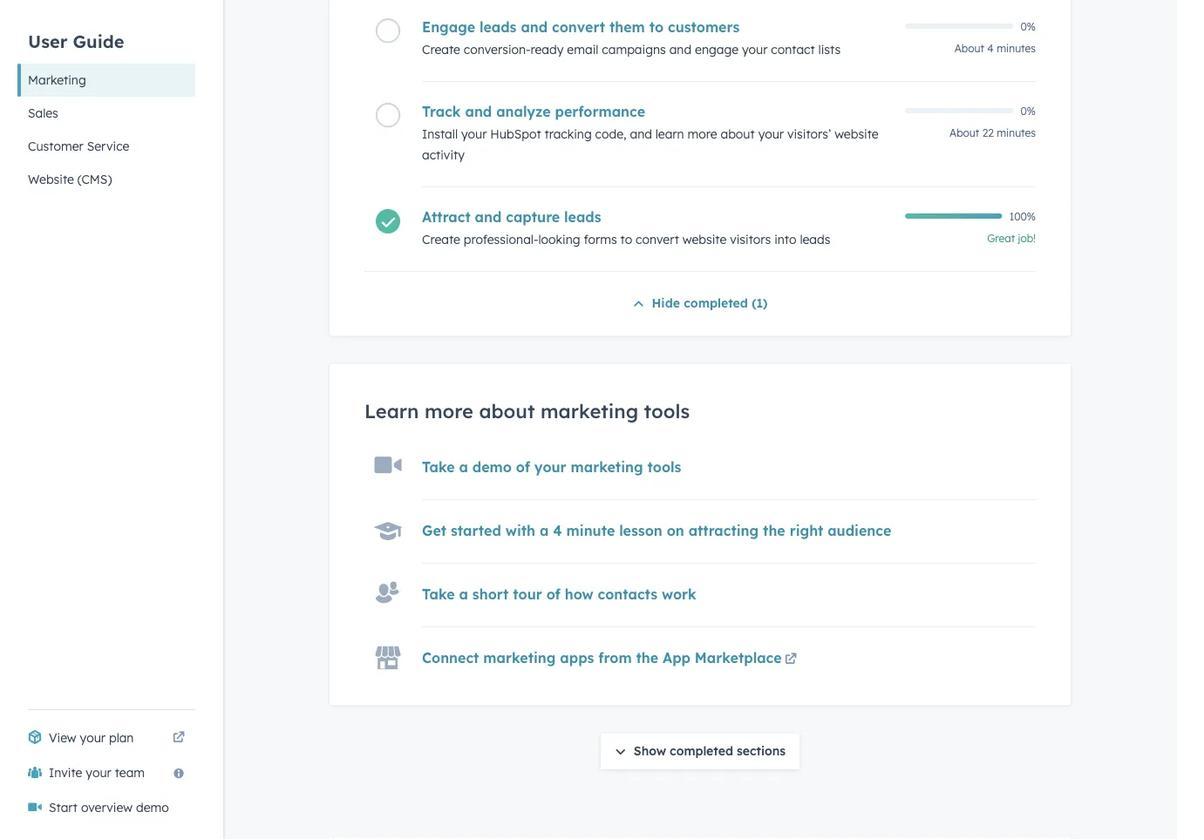 Task type: describe. For each thing, give the bounding box(es) containing it.
plan
[[109, 731, 134, 746]]

leads inside engage leads and convert them to customers create conversion-ready email campaigns and engage your contact lists
[[480, 19, 517, 36]]

completed for show
[[670, 744, 733, 759]]

a for short
[[459, 586, 468, 604]]

about for track and analyze performance
[[950, 127, 980, 140]]

customer service
[[28, 139, 129, 154]]

website
[[28, 172, 74, 187]]

app
[[663, 650, 691, 667]]

right
[[790, 523, 824, 540]]

user guide views element
[[17, 0, 195, 196]]

2 horizontal spatial leads
[[800, 232, 831, 247]]

your left visitors'
[[759, 127, 784, 142]]

code,
[[595, 127, 627, 142]]

learn
[[656, 127, 684, 142]]

sales button
[[17, 97, 195, 130]]

sales
[[28, 106, 58, 121]]

more inside track and analyze performance install your hubspot tracking code, and learn more about your visitors' website activity
[[688, 127, 718, 142]]

start
[[49, 801, 78, 816]]

audience
[[828, 523, 892, 540]]

to inside engage leads and convert them to customers create conversion-ready email campaigns and engage your contact lists
[[650, 19, 664, 36]]

connect marketing apps from the app marketplace
[[422, 650, 782, 667]]

show
[[634, 744, 666, 759]]

hide completed (1)
[[652, 296, 768, 311]]

looking
[[539, 232, 581, 247]]

take a demo of your marketing tools link
[[422, 459, 682, 476]]

minutes for track and analyze performance
[[997, 127, 1036, 140]]

0 vertical spatial tools
[[644, 399, 690, 423]]

demo for a
[[473, 459, 512, 476]]

apps
[[560, 650, 594, 667]]

hubspot
[[491, 127, 541, 142]]

22
[[983, 127, 994, 140]]

attract and capture leads create professional-looking forms to convert website visitors into leads
[[422, 209, 831, 247]]

get started with a 4 minute lesson on attracting the right audience
[[422, 523, 892, 540]]

on
[[667, 523, 684, 540]]

show completed sections button
[[601, 734, 800, 770]]

1 vertical spatial about
[[479, 399, 535, 423]]

short
[[473, 586, 509, 604]]

analyze
[[496, 103, 551, 121]]

work
[[662, 586, 697, 604]]

view
[[49, 731, 76, 746]]

your inside engage leads and convert them to customers create conversion-ready email campaigns and engage your contact lists
[[742, 42, 768, 57]]

campaigns
[[602, 42, 666, 57]]

0 vertical spatial marketing
[[541, 399, 639, 423]]

to inside attract and capture leads create professional-looking forms to convert website visitors into leads
[[621, 232, 633, 247]]

tracking
[[545, 127, 592, 142]]

activity
[[422, 148, 465, 163]]

performance
[[555, 103, 646, 121]]

your inside button
[[86, 766, 111, 781]]

link opens in a new window image inside connect marketing apps from the app marketplace link
[[785, 655, 797, 667]]

started
[[451, 523, 501, 540]]

marketplace
[[695, 650, 782, 667]]

website (cms) button
[[17, 163, 195, 196]]

overview
[[81, 801, 133, 816]]

learn more about marketing tools
[[365, 399, 690, 423]]

view your plan link
[[17, 721, 195, 756]]

100%
[[1010, 210, 1036, 223]]

user
[[28, 30, 68, 52]]

hide completed (1) button
[[633, 293, 768, 316]]

connect
[[422, 650, 479, 667]]

lesson
[[619, 523, 663, 540]]

contacts
[[598, 586, 658, 604]]

(1)
[[752, 296, 768, 311]]

website inside track and analyze performance install your hubspot tracking code, and learn more about your visitors' website activity
[[835, 127, 879, 142]]

(cms)
[[77, 172, 112, 187]]

take a demo of your marketing tools
[[422, 459, 682, 476]]

engage leads and convert them to customers button
[[422, 19, 895, 36]]

attract
[[422, 209, 471, 226]]

contact
[[771, 42, 815, 57]]

about 4 minutes
[[955, 42, 1036, 55]]

guide
[[73, 30, 124, 52]]

forms
[[584, 232, 617, 247]]

into
[[775, 232, 797, 247]]

about 22 minutes
[[950, 127, 1036, 140]]

1 vertical spatial tools
[[648, 459, 682, 476]]

your down learn more about marketing tools
[[535, 459, 567, 476]]

lists
[[819, 42, 841, 57]]

about inside track and analyze performance install your hubspot tracking code, and learn more about your visitors' website activity
[[721, 127, 755, 142]]

track
[[422, 103, 461, 121]]

invite
[[49, 766, 82, 781]]

a for demo
[[459, 459, 468, 476]]

minute
[[567, 523, 615, 540]]



Task type: locate. For each thing, give the bounding box(es) containing it.
0 horizontal spatial leads
[[480, 19, 517, 36]]

0 vertical spatial take
[[422, 459, 455, 476]]

0 horizontal spatial link opens in a new window image
[[173, 733, 185, 745]]

completed for hide
[[684, 296, 748, 311]]

0 vertical spatial leads
[[480, 19, 517, 36]]

how
[[565, 586, 594, 604]]

1 horizontal spatial website
[[835, 127, 879, 142]]

marketing up take a demo of your marketing tools link
[[541, 399, 639, 423]]

them
[[610, 19, 645, 36]]

marketing left apps
[[484, 650, 556, 667]]

2 vertical spatial leads
[[800, 232, 831, 247]]

from
[[599, 650, 632, 667]]

1 vertical spatial leads
[[564, 209, 601, 226]]

leads up forms
[[564, 209, 601, 226]]

the left the right
[[763, 523, 786, 540]]

0 vertical spatial a
[[459, 459, 468, 476]]

0 vertical spatial create
[[422, 42, 460, 57]]

1 horizontal spatial convert
[[636, 232, 679, 247]]

0 vertical spatial link opens in a new window image
[[785, 650, 797, 671]]

track and analyze performance button
[[422, 103, 895, 121]]

leads up the conversion-
[[480, 19, 517, 36]]

2 create from the top
[[422, 232, 460, 247]]

marketing
[[541, 399, 639, 423], [571, 459, 643, 476], [484, 650, 556, 667]]

0% up about 22 minutes
[[1021, 104, 1036, 118]]

view your plan
[[49, 731, 134, 746]]

a up started
[[459, 459, 468, 476]]

0 vertical spatial about
[[721, 127, 755, 142]]

convert down attract and capture leads button
[[636, 232, 679, 247]]

website (cms)
[[28, 172, 112, 187]]

engage leads and convert them to customers create conversion-ready email campaigns and engage your contact lists
[[422, 19, 841, 57]]

and down the engage leads and convert them to customers button
[[670, 42, 692, 57]]

invite your team button
[[17, 756, 195, 791]]

0 vertical spatial demo
[[473, 459, 512, 476]]

great job!
[[988, 232, 1036, 245]]

visitors'
[[788, 127, 832, 142]]

of
[[516, 459, 530, 476], [547, 586, 561, 604]]

1 horizontal spatial more
[[688, 127, 718, 142]]

and inside attract and capture leads create professional-looking forms to convert website visitors into leads
[[475, 209, 502, 226]]

[object object] complete progress bar
[[905, 214, 1003, 219]]

get
[[422, 523, 447, 540]]

website left visitors
[[683, 232, 727, 247]]

take a short tour of how contacts work
[[422, 586, 697, 604]]

1 horizontal spatial link opens in a new window image
[[785, 655, 797, 667]]

1 vertical spatial 0%
[[1021, 104, 1036, 118]]

take
[[422, 459, 455, 476], [422, 586, 455, 604]]

1 horizontal spatial about
[[721, 127, 755, 142]]

more
[[688, 127, 718, 142], [425, 399, 474, 423]]

1 minutes from the top
[[997, 42, 1036, 55]]

0 vertical spatial to
[[650, 19, 664, 36]]

demo up started
[[473, 459, 512, 476]]

a left short
[[459, 586, 468, 604]]

0 horizontal spatial demo
[[136, 801, 169, 816]]

1 vertical spatial the
[[636, 650, 659, 667]]

customer
[[28, 139, 84, 154]]

sections
[[737, 744, 786, 759]]

about for engage leads and convert them to customers
[[955, 42, 985, 55]]

demo down team
[[136, 801, 169, 816]]

start overview demo
[[49, 801, 169, 816]]

connect marketing apps from the app marketplace link
[[422, 650, 800, 671]]

0 vertical spatial convert
[[552, 19, 605, 36]]

1 vertical spatial link opens in a new window image
[[173, 728, 185, 749]]

0 horizontal spatial to
[[621, 232, 633, 247]]

marketing
[[28, 72, 86, 88]]

customers
[[668, 19, 740, 36]]

and down track and analyze performance button
[[630, 127, 652, 142]]

link opens in a new window image right plan
[[173, 728, 185, 749]]

completed left (1)
[[684, 296, 748, 311]]

service
[[87, 139, 129, 154]]

0% for track and analyze performance
[[1021, 104, 1036, 118]]

0 vertical spatial link opens in a new window image
[[785, 655, 797, 667]]

2 vertical spatial a
[[459, 586, 468, 604]]

team
[[115, 766, 145, 781]]

demo for overview
[[136, 801, 169, 816]]

1 horizontal spatial leads
[[564, 209, 601, 226]]

minutes for engage leads and convert them to customers
[[997, 42, 1036, 55]]

your
[[742, 42, 768, 57], [461, 127, 487, 142], [759, 127, 784, 142], [535, 459, 567, 476], [80, 731, 106, 746], [86, 766, 111, 781]]

and
[[521, 19, 548, 36], [670, 42, 692, 57], [465, 103, 492, 121], [630, 127, 652, 142], [475, 209, 502, 226]]

1 vertical spatial more
[[425, 399, 474, 423]]

0 vertical spatial 0%
[[1021, 20, 1036, 33]]

1 horizontal spatial the
[[763, 523, 786, 540]]

0 horizontal spatial about
[[479, 399, 535, 423]]

4 up about 22 minutes
[[988, 42, 994, 55]]

and up professional-
[[475, 209, 502, 226]]

0 vertical spatial minutes
[[997, 42, 1036, 55]]

0 horizontal spatial convert
[[552, 19, 605, 36]]

to
[[650, 19, 664, 36], [621, 232, 633, 247]]

take for take a demo of your marketing tools
[[422, 459, 455, 476]]

great
[[988, 232, 1015, 245]]

take a short tour of how contacts work link
[[422, 586, 697, 604]]

1 vertical spatial of
[[547, 586, 561, 604]]

leads right into
[[800, 232, 831, 247]]

1 create from the top
[[422, 42, 460, 57]]

job!
[[1018, 232, 1036, 245]]

1 vertical spatial demo
[[136, 801, 169, 816]]

create down the engage
[[422, 42, 460, 57]]

your left plan
[[80, 731, 106, 746]]

of down learn more about marketing tools
[[516, 459, 530, 476]]

conversion-
[[464, 42, 531, 57]]

0 vertical spatial more
[[688, 127, 718, 142]]

website inside attract and capture leads create professional-looking forms to convert website visitors into leads
[[683, 232, 727, 247]]

more right learn
[[425, 399, 474, 423]]

0 vertical spatial 4
[[988, 42, 994, 55]]

0 vertical spatial about
[[955, 42, 985, 55]]

visitors
[[730, 232, 771, 247]]

1 horizontal spatial of
[[547, 586, 561, 604]]

link opens in a new window image right plan
[[173, 733, 185, 745]]

your left team
[[86, 766, 111, 781]]

more right learn at the right top of page
[[688, 127, 718, 142]]

1 horizontal spatial 4
[[988, 42, 994, 55]]

link opens in a new window image inside view your plan link
[[173, 733, 185, 745]]

link opens in a new window image
[[785, 650, 797, 671], [173, 728, 185, 749]]

about up take a demo of your marketing tools link
[[479, 399, 535, 423]]

with
[[506, 523, 536, 540]]

website
[[835, 127, 879, 142], [683, 232, 727, 247]]

the left app
[[636, 650, 659, 667]]

1 vertical spatial to
[[621, 232, 633, 247]]

and up 'ready'
[[521, 19, 548, 36]]

0 vertical spatial the
[[763, 523, 786, 540]]

marketing button
[[17, 64, 195, 97]]

link opens in a new window image inside view your plan link
[[173, 728, 185, 749]]

convert inside attract and capture leads create professional-looking forms to convert website visitors into leads
[[636, 232, 679, 247]]

1 0% from the top
[[1021, 20, 1036, 33]]

0 vertical spatial of
[[516, 459, 530, 476]]

1 horizontal spatial to
[[650, 19, 664, 36]]

create inside engage leads and convert them to customers create conversion-ready email campaigns and engage your contact lists
[[422, 42, 460, 57]]

0 horizontal spatial more
[[425, 399, 474, 423]]

link opens in a new window image inside connect marketing apps from the app marketplace link
[[785, 650, 797, 671]]

demo
[[473, 459, 512, 476], [136, 801, 169, 816]]

create down attract
[[422, 232, 460, 247]]

learn
[[365, 399, 419, 423]]

0 horizontal spatial the
[[636, 650, 659, 667]]

4
[[988, 42, 994, 55], [553, 523, 562, 540]]

to right forms
[[621, 232, 633, 247]]

convert inside engage leads and convert them to customers create conversion-ready email campaigns and engage your contact lists
[[552, 19, 605, 36]]

0% for engage leads and convert them to customers
[[1021, 20, 1036, 33]]

completed right show
[[670, 744, 733, 759]]

your right engage
[[742, 42, 768, 57]]

of left how
[[547, 586, 561, 604]]

hide
[[652, 296, 680, 311]]

completed
[[684, 296, 748, 311], [670, 744, 733, 759]]

1 horizontal spatial demo
[[473, 459, 512, 476]]

0 horizontal spatial website
[[683, 232, 727, 247]]

1 horizontal spatial link opens in a new window image
[[785, 650, 797, 671]]

engage
[[695, 42, 739, 57]]

professional-
[[464, 232, 539, 247]]

1 vertical spatial minutes
[[997, 127, 1036, 140]]

1 vertical spatial 4
[[553, 523, 562, 540]]

1 vertical spatial take
[[422, 586, 455, 604]]

1 vertical spatial convert
[[636, 232, 679, 247]]

link opens in a new window image right marketplace in the right of the page
[[785, 650, 797, 671]]

link opens in a new window image
[[785, 655, 797, 667], [173, 733, 185, 745]]

1 vertical spatial about
[[950, 127, 980, 140]]

website right visitors'
[[835, 127, 879, 142]]

1 vertical spatial create
[[422, 232, 460, 247]]

capture
[[506, 209, 560, 226]]

attract and capture leads button
[[422, 209, 895, 226]]

about
[[955, 42, 985, 55], [950, 127, 980, 140]]

take up get
[[422, 459, 455, 476]]

link opens in a new window image right marketplace in the right of the page
[[785, 655, 797, 667]]

your right install on the top of the page
[[461, 127, 487, 142]]

1 vertical spatial marketing
[[571, 459, 643, 476]]

invite your team
[[49, 766, 145, 781]]

0 horizontal spatial link opens in a new window image
[[173, 728, 185, 749]]

about up 22
[[955, 42, 985, 55]]

2 vertical spatial marketing
[[484, 650, 556, 667]]

the
[[763, 523, 786, 540], [636, 650, 659, 667]]

0% up about 4 minutes
[[1021, 20, 1036, 33]]

2 0% from the top
[[1021, 104, 1036, 118]]

a
[[459, 459, 468, 476], [540, 523, 549, 540], [459, 586, 468, 604]]

track and analyze performance install your hubspot tracking code, and learn more about your visitors' website activity
[[422, 103, 879, 163]]

1 vertical spatial link opens in a new window image
[[173, 733, 185, 745]]

0 horizontal spatial 4
[[553, 523, 562, 540]]

a right with
[[540, 523, 549, 540]]

user guide
[[28, 30, 124, 52]]

1 take from the top
[[422, 459, 455, 476]]

take left short
[[422, 586, 455, 604]]

ready
[[531, 42, 564, 57]]

4 left minute
[[553, 523, 562, 540]]

to right them
[[650, 19, 664, 36]]

leads
[[480, 19, 517, 36], [564, 209, 601, 226], [800, 232, 831, 247]]

2 take from the top
[[422, 586, 455, 604]]

minutes
[[997, 42, 1036, 55], [997, 127, 1036, 140]]

attracting
[[689, 523, 759, 540]]

0 vertical spatial website
[[835, 127, 879, 142]]

email
[[567, 42, 599, 57]]

marketing up minute
[[571, 459, 643, 476]]

1 vertical spatial completed
[[670, 744, 733, 759]]

create inside attract and capture leads create professional-looking forms to convert website visitors into leads
[[422, 232, 460, 247]]

show completed sections
[[634, 744, 786, 759]]

1 vertical spatial a
[[540, 523, 549, 540]]

take for take a short tour of how contacts work
[[422, 586, 455, 604]]

about right learn at the right top of page
[[721, 127, 755, 142]]

engage
[[422, 19, 475, 36]]

get started with a 4 minute lesson on attracting the right audience link
[[422, 523, 892, 540]]

customer service button
[[17, 130, 195, 163]]

0 horizontal spatial of
[[516, 459, 530, 476]]

about left 22
[[950, 127, 980, 140]]

1 vertical spatial website
[[683, 232, 727, 247]]

0 vertical spatial completed
[[684, 296, 748, 311]]

convert up email
[[552, 19, 605, 36]]

and right track
[[465, 103, 492, 121]]

2 minutes from the top
[[997, 127, 1036, 140]]

start overview demo link
[[17, 791, 195, 826]]



Task type: vqa. For each thing, say whether or not it's contained in the screenshot.
the left more
yes



